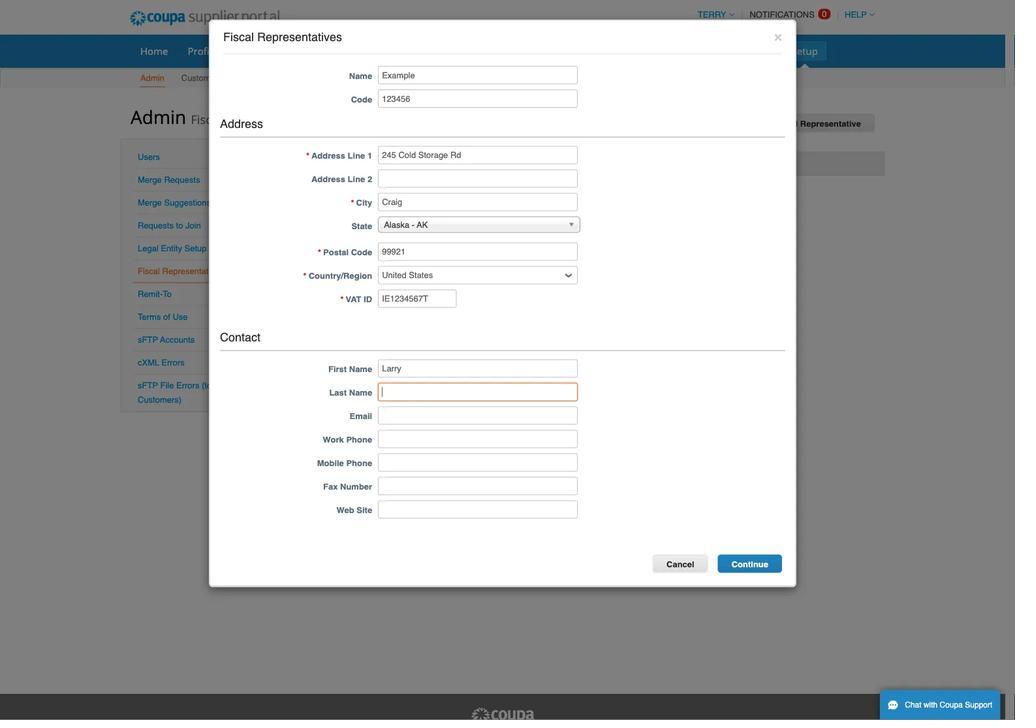 Task type: locate. For each thing, give the bounding box(es) containing it.
id right 'vat'
[[364, 295, 372, 304]]

1 merge from the top
[[138, 175, 162, 185]]

legal entity setup
[[138, 244, 207, 253]]

2 sftp from the top
[[138, 381, 158, 391]]

state
[[352, 222, 372, 231]]

1 phone from the top
[[347, 435, 372, 445]]

1 vertical spatial phone
[[347, 459, 372, 468]]

phone for work phone
[[347, 435, 372, 445]]

fiscal
[[223, 30, 254, 44], [191, 111, 221, 127], [774, 119, 798, 129], [138, 267, 160, 276]]

coupa supplier portal image
[[121, 2, 289, 35], [470, 708, 536, 721]]

admin down 'admin' link
[[131, 104, 186, 129]]

name right first
[[349, 364, 372, 374]]

country/region up 2
[[351, 159, 414, 169]]

country/region
[[351, 159, 414, 169], [309, 271, 372, 281]]

sheets
[[350, 44, 380, 57]]

1 name from the top
[[349, 71, 372, 81]]

1 vertical spatial representatives
[[224, 111, 313, 127]]

continue button
[[718, 555, 783, 573]]

setup
[[792, 44, 819, 57], [221, 73, 243, 83], [185, 244, 207, 253]]

errors down accounts
[[162, 358, 185, 368]]

requests up suggestions
[[164, 175, 200, 185]]

1 vertical spatial sftp
[[138, 381, 158, 391]]

Mobile Phone text field
[[378, 454, 578, 472]]

id right tax
[[526, 159, 534, 169]]

ons
[[756, 44, 773, 57]]

0 vertical spatial country/region
[[351, 159, 414, 169]]

fiscal representatives up orders
[[223, 30, 342, 44]]

fax
[[323, 482, 338, 492]]

* for * vat id
[[341, 295, 344, 304]]

ak
[[417, 220, 428, 230]]

3 name from the top
[[349, 388, 372, 398]]

coupa
[[940, 701, 964, 710]]

* country/region
[[304, 271, 372, 281]]

add-ons link
[[726, 41, 781, 61]]

sftp inside sftp file errors (to customers)
[[138, 381, 158, 391]]

setup right ×
[[792, 44, 819, 57]]

id
[[526, 159, 534, 169], [364, 295, 372, 304]]

0 vertical spatial address
[[220, 117, 263, 131]]

errors left (to
[[176, 381, 200, 391]]

alaska - ak
[[384, 220, 428, 230]]

line
[[348, 151, 365, 161], [348, 174, 365, 184]]

last name
[[330, 388, 372, 398]]

with
[[924, 701, 938, 710]]

1 vertical spatial code
[[351, 248, 372, 257]]

fax number
[[323, 482, 372, 492]]

fiscal right add
[[774, 119, 798, 129]]

mobile
[[317, 459, 344, 468]]

setup link
[[784, 41, 827, 61]]

0 horizontal spatial coupa supplier portal image
[[121, 2, 289, 35]]

orders
[[237, 44, 269, 57]]

0 vertical spatial line
[[348, 151, 365, 161]]

fiscal down legal
[[138, 267, 160, 276]]

1 vertical spatial merge
[[138, 198, 162, 208]]

merge down merge requests
[[138, 198, 162, 208]]

merge requests
[[138, 175, 200, 185]]

2 name from the top
[[349, 364, 372, 374]]

cxml errors
[[138, 358, 185, 368]]

2 merge from the top
[[138, 198, 162, 208]]

1 code from the top
[[351, 94, 372, 104]]

Email text field
[[378, 407, 578, 425]]

representatives inside admin fiscal representatives
[[224, 111, 313, 127]]

phone for mobile phone
[[347, 459, 372, 468]]

1 vertical spatial setup
[[221, 73, 243, 83]]

web
[[337, 506, 355, 515]]

× button
[[775, 28, 783, 44]]

code down sheets at the top of the page
[[351, 94, 372, 104]]

admin for admin
[[140, 73, 165, 83]]

1 horizontal spatial coupa supplier portal image
[[470, 708, 536, 721]]

name right last
[[349, 388, 372, 398]]

cxml errors link
[[138, 358, 185, 368]]

sftp up customers)
[[138, 381, 158, 391]]

0 vertical spatial setup
[[792, 44, 819, 57]]

invoices
[[438, 44, 475, 57]]

0 vertical spatial name
[[349, 71, 372, 81]]

fiscal down customer setup link
[[191, 111, 221, 127]]

0 vertical spatial fiscal representatives
[[223, 30, 342, 44]]

business
[[553, 44, 594, 57]]

country/region down postal
[[309, 271, 372, 281]]

0 horizontal spatial id
[[364, 295, 372, 304]]

to
[[163, 289, 172, 299]]

remit-to link
[[138, 289, 172, 299]]

admin fiscal representatives
[[131, 104, 313, 129]]

None text field
[[378, 146, 578, 164], [378, 290, 457, 308], [378, 146, 578, 164], [378, 290, 457, 308]]

* postal code
[[318, 248, 372, 257]]

errors
[[162, 358, 185, 368], [176, 381, 200, 391]]

home link
[[132, 41, 177, 61]]

work
[[323, 435, 344, 445]]

2 code from the top
[[351, 248, 372, 257]]

merge down users link
[[138, 175, 162, 185]]

admin for admin fiscal representatives
[[131, 104, 186, 129]]

2 phone from the top
[[347, 459, 372, 468]]

customer
[[181, 73, 218, 83]]

1 vertical spatial errors
[[176, 381, 200, 391]]

Work Phone text field
[[378, 430, 578, 448]]

sftp
[[138, 335, 158, 345], [138, 381, 158, 391]]

catalogs
[[495, 44, 534, 57]]

vat
[[346, 295, 362, 304]]

1 vertical spatial admin
[[131, 104, 186, 129]]

add-
[[735, 44, 756, 57]]

0 vertical spatial coupa supplier portal image
[[121, 2, 289, 35]]

0 vertical spatial phone
[[347, 435, 372, 445]]

suggestions
[[164, 198, 211, 208]]

merge
[[138, 175, 162, 185], [138, 198, 162, 208]]

1 vertical spatial requests
[[138, 221, 174, 231]]

0 vertical spatial sftp
[[138, 335, 158, 345]]

line left 1
[[348, 151, 365, 161]]

2 vertical spatial address
[[312, 174, 346, 184]]

2 vertical spatial setup
[[185, 244, 207, 253]]

business performance link
[[545, 41, 664, 61]]

sftp file errors (to customers)
[[138, 381, 212, 405]]

1 vertical spatial coupa supplier portal image
[[470, 708, 536, 721]]

profile link
[[179, 41, 226, 61]]

fiscal representatives
[[223, 30, 342, 44], [138, 267, 224, 276]]

phone down email
[[347, 435, 372, 445]]

chat
[[906, 701, 922, 710]]

1 sftp from the top
[[138, 335, 158, 345]]

service/time sheets link
[[280, 41, 389, 61]]

users link
[[138, 152, 160, 162]]

add fiscal representative
[[755, 119, 862, 129]]

1 vertical spatial name
[[349, 364, 372, 374]]

fiscal up orders
[[223, 30, 254, 44]]

* address line 1
[[306, 151, 372, 161]]

0 vertical spatial merge
[[138, 175, 162, 185]]

0 vertical spatial code
[[351, 94, 372, 104]]

2 vertical spatial name
[[349, 388, 372, 398]]

phone
[[347, 435, 372, 445], [347, 459, 372, 468]]

address up address line 2 at the left
[[312, 151, 346, 161]]

line left 2
[[348, 174, 365, 184]]

0 vertical spatial id
[[526, 159, 534, 169]]

Fax Number text field
[[378, 477, 578, 495]]

asn link
[[391, 41, 427, 61]]

admin down 'home' "link"
[[140, 73, 165, 83]]

first name
[[329, 364, 372, 374]]

sftp up cxml at the left of the page
[[138, 335, 158, 345]]

profile
[[188, 44, 217, 57]]

setup down join
[[185, 244, 207, 253]]

add
[[755, 119, 772, 129]]

service/time sheets
[[288, 44, 380, 57]]

email
[[350, 411, 372, 421]]

fiscal representatives down legal entity setup link
[[138, 267, 224, 276]]

address down customer setup link
[[220, 117, 263, 131]]

* for * address line 1
[[306, 151, 310, 161]]

2 vertical spatial representatives
[[162, 267, 224, 276]]

setup right "customer"
[[221, 73, 243, 83]]

customer setup link
[[181, 70, 243, 87]]

code right postal
[[351, 248, 372, 257]]

0 vertical spatial admin
[[140, 73, 165, 83]]

use
[[173, 312, 188, 322]]

address for address line 2
[[312, 174, 346, 184]]

sftp accounts
[[138, 335, 195, 345]]

1 horizontal spatial setup
[[221, 73, 243, 83]]

1 vertical spatial line
[[348, 174, 365, 184]]

site
[[357, 506, 372, 515]]

2 horizontal spatial setup
[[792, 44, 819, 57]]

None text field
[[378, 193, 578, 211], [378, 243, 578, 261], [378, 193, 578, 211], [378, 243, 578, 261]]

requests left the to
[[138, 221, 174, 231]]

1 vertical spatial id
[[364, 295, 372, 304]]

name
[[349, 71, 372, 81], [349, 364, 372, 374], [349, 388, 372, 398]]

name down sheets at the top of the page
[[349, 71, 372, 81]]

address down "* address line 1"
[[312, 174, 346, 184]]

1
[[368, 151, 372, 161]]

phone up number at the bottom of the page
[[347, 459, 372, 468]]



Task type: vqa. For each thing, say whether or not it's contained in the screenshot.
bottommost Merge
yes



Task type: describe. For each thing, give the bounding box(es) containing it.
fiscal representatives link
[[138, 267, 224, 276]]

first
[[329, 364, 347, 374]]

Name text field
[[378, 66, 578, 84]]

customer setup
[[181, 73, 243, 83]]

* vat id
[[341, 295, 372, 304]]

business performance
[[553, 44, 656, 57]]

last
[[330, 388, 347, 398]]

file
[[160, 381, 174, 391]]

customers)
[[138, 395, 182, 405]]

add fiscal representative link
[[742, 114, 875, 132]]

fiscal inside add fiscal representative link
[[774, 119, 798, 129]]

0 vertical spatial representatives
[[257, 30, 342, 44]]

Web Site text field
[[378, 501, 578, 519]]

1 horizontal spatial id
[[526, 159, 534, 169]]

* for * city
[[351, 198, 354, 208]]

Code text field
[[378, 89, 578, 108]]

service/time
[[288, 44, 347, 57]]

legal
[[138, 244, 159, 253]]

tax id
[[509, 159, 534, 169]]

tax
[[509, 159, 523, 169]]

merge requests link
[[138, 175, 200, 185]]

entity
[[161, 244, 182, 253]]

web site
[[337, 506, 372, 515]]

asn
[[400, 44, 419, 57]]

merge suggestions link
[[138, 198, 211, 208]]

contact
[[220, 331, 261, 344]]

0 vertical spatial requests
[[164, 175, 200, 185]]

sourcing link
[[667, 41, 724, 61]]

representative
[[801, 119, 862, 129]]

name for last name
[[349, 388, 372, 398]]

continue
[[732, 559, 769, 569]]

1 vertical spatial address
[[312, 151, 346, 161]]

Last Name text field
[[378, 383, 578, 401]]

merge suggestions
[[138, 198, 211, 208]]

work phone
[[323, 435, 372, 445]]

requests to join
[[138, 221, 201, 231]]

1 vertical spatial fiscal representatives
[[138, 267, 224, 276]]

errors inside sftp file errors (to customers)
[[176, 381, 200, 391]]

0 vertical spatial errors
[[162, 358, 185, 368]]

address line 2
[[312, 174, 372, 184]]

merge for merge suggestions
[[138, 198, 162, 208]]

accounts
[[160, 335, 195, 345]]

join
[[186, 221, 201, 231]]

cxml
[[138, 358, 159, 368]]

legal entity setup link
[[138, 244, 207, 253]]

support
[[966, 701, 993, 710]]

alaska - ak link
[[378, 217, 581, 233]]

remit-
[[138, 289, 163, 299]]

2
[[368, 174, 372, 184]]

sftp for sftp file errors (to customers)
[[138, 381, 158, 391]]

mobile phone
[[317, 459, 372, 468]]

requests to join link
[[138, 221, 201, 231]]

terms of use
[[138, 312, 188, 322]]

1 line from the top
[[348, 151, 365, 161]]

merge for merge requests
[[138, 175, 162, 185]]

sourcing
[[675, 44, 715, 57]]

of
[[163, 312, 170, 322]]

number
[[340, 482, 372, 492]]

chat with coupa support button
[[881, 691, 1001, 721]]

to
[[176, 221, 183, 231]]

0 horizontal spatial setup
[[185, 244, 207, 253]]

* for * postal code
[[318, 248, 321, 257]]

cancel
[[667, 559, 695, 569]]

* city
[[351, 198, 372, 208]]

cancel button
[[653, 555, 709, 573]]

alaska
[[384, 220, 410, 230]]

orders link
[[229, 41, 277, 61]]

performance
[[596, 44, 656, 57]]

First Name text field
[[378, 360, 578, 378]]

sftp accounts link
[[138, 335, 195, 345]]

(to
[[202, 381, 212, 391]]

2 line from the top
[[348, 174, 365, 184]]

* for * country/region
[[304, 271, 307, 281]]

admin link
[[140, 70, 165, 87]]

terms of use link
[[138, 312, 188, 322]]

postal
[[323, 248, 349, 257]]

users
[[138, 152, 160, 162]]

add-ons
[[735, 44, 773, 57]]

home
[[140, 44, 168, 57]]

-
[[412, 220, 415, 230]]

terms
[[138, 312, 161, 322]]

name for first name
[[349, 364, 372, 374]]

catalogs link
[[486, 41, 542, 61]]

Address Line 2 text field
[[378, 170, 578, 188]]

address for address
[[220, 117, 263, 131]]

remit-to
[[138, 289, 172, 299]]

fiscal inside admin fiscal representatives
[[191, 111, 221, 127]]

sftp for sftp accounts
[[138, 335, 158, 345]]

1 vertical spatial country/region
[[309, 271, 372, 281]]

chat with coupa support
[[906, 701, 993, 710]]



